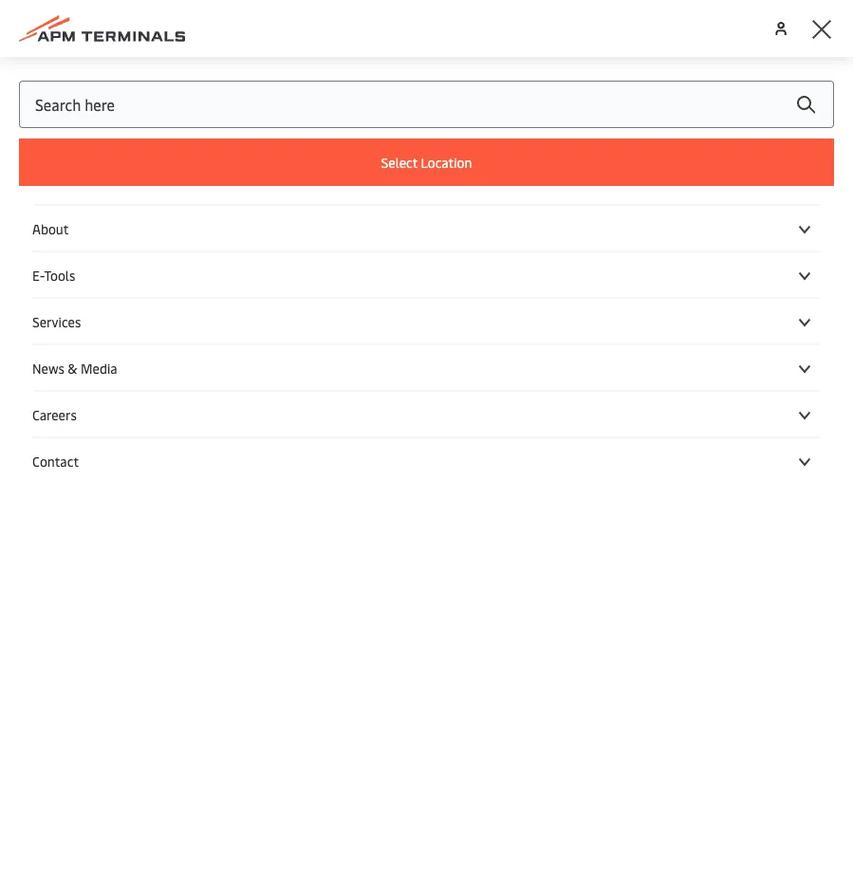 Task type: vqa. For each thing, say whether or not it's contained in the screenshot.
Alerts.
no



Task type: describe. For each thing, give the bounding box(es) containing it.
home
[[87, 403, 122, 422]]

e-tools
[[32, 266, 75, 284]]

<
[[35, 403, 42, 422]]

location
[[421, 153, 472, 171]]

news & media
[[32, 359, 117, 377]]

careers button
[[32, 405, 821, 423]]

0 vertical spatial services
[[32, 312, 81, 330]]

container
[[30, 462, 263, 536]]

container services & repair
[[30, 462, 699, 536]]

media
[[81, 359, 117, 377]]

global home link
[[45, 403, 122, 422]]

contact button
[[32, 452, 821, 470]]

1 horizontal spatial services
[[277, 462, 476, 536]]

< global home
[[35, 403, 122, 422]]

about
[[32, 219, 69, 237]]



Task type: locate. For each thing, give the bounding box(es) containing it.
services button
[[32, 312, 821, 330]]

global
[[45, 403, 83, 422]]

select location
[[381, 153, 472, 171]]

select
[[381, 153, 418, 171]]

1 vertical spatial services
[[277, 462, 476, 536]]

select location button
[[19, 139, 835, 186]]

container repair maintenance image
[[0, 57, 854, 399]]

0 horizontal spatial &
[[68, 359, 78, 377]]

None submit
[[778, 81, 835, 128]]

careers
[[32, 405, 77, 423]]

news
[[32, 359, 64, 377]]

e-
[[32, 266, 44, 284]]

about button
[[32, 219, 821, 237]]

1 vertical spatial &
[[490, 462, 529, 536]]

0 vertical spatial &
[[68, 359, 78, 377]]

Global search search field
[[19, 81, 835, 128]]

0 horizontal spatial services
[[32, 312, 81, 330]]

contact
[[32, 452, 79, 470]]

news & media button
[[32, 359, 821, 377]]

services
[[32, 312, 81, 330], [277, 462, 476, 536]]

&
[[68, 359, 78, 377], [490, 462, 529, 536]]

e-tools button
[[32, 266, 821, 284]]

repair
[[543, 462, 699, 536]]

tools
[[44, 266, 75, 284]]

1 horizontal spatial &
[[490, 462, 529, 536]]



